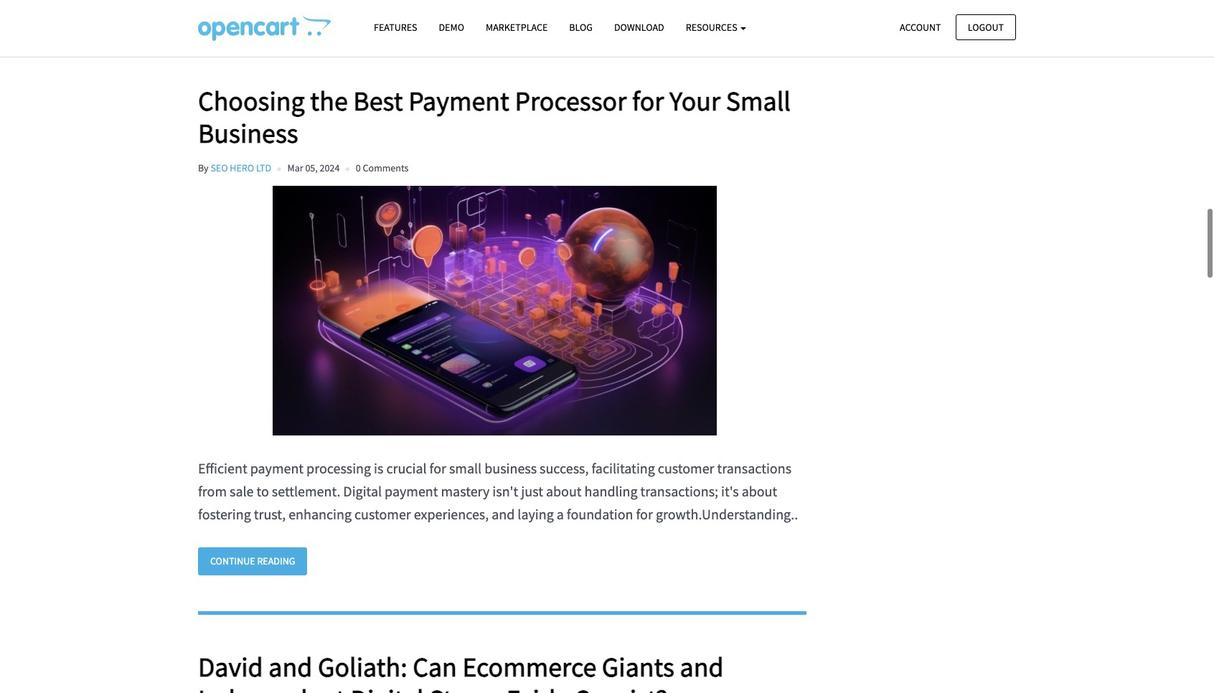Task type: locate. For each thing, give the bounding box(es) containing it.
download
[[614, 21, 664, 34]]

just
[[521, 483, 543, 500]]

2 horizontal spatial and
[[680, 650, 724, 684]]

payment down the crucial
[[385, 483, 438, 500]]

0 vertical spatial digital
[[343, 483, 382, 500]]

resources link
[[675, 15, 758, 40]]

payment
[[250, 460, 304, 478], [385, 483, 438, 500]]

it's
[[721, 483, 739, 500]]

business
[[485, 460, 537, 478]]

isn't
[[493, 483, 518, 500]]

features link
[[363, 15, 428, 40]]

stores
[[429, 683, 501, 693]]

0 horizontal spatial payment
[[250, 460, 304, 478]]

david
[[198, 650, 263, 684]]

1 vertical spatial for
[[430, 460, 446, 478]]

digital
[[343, 483, 382, 500], [351, 683, 424, 693]]

handling
[[585, 483, 638, 500]]

for left your
[[632, 84, 664, 117]]

continue
[[210, 555, 255, 568]]

for
[[632, 84, 664, 117], [430, 460, 446, 478], [636, 505, 653, 523]]

0 vertical spatial payment
[[250, 460, 304, 478]]

digital inside efficient payment processing is crucial for small business success, facilitating customer transactions from sale to settlement. digital payment mastery isn't just about handling transactions; it's about fostering trust, enhancing customer experiences, and laying a foundation for growth.understanding..
[[343, 483, 382, 500]]

your
[[670, 84, 721, 117]]

marketplace link
[[475, 15, 559, 40]]

customer up transactions;
[[658, 460, 715, 478]]

from
[[198, 483, 227, 500]]

resources
[[686, 21, 740, 34]]

and right giants
[[680, 650, 724, 684]]

settlement.
[[272, 483, 340, 500]]

seo hero ltd link
[[211, 162, 271, 175]]

goliath:
[[318, 650, 407, 684]]

transactions;
[[641, 483, 718, 500]]

customer
[[658, 460, 715, 478], [355, 505, 411, 523]]

small
[[726, 84, 791, 117]]

account link
[[888, 14, 954, 40]]

0 vertical spatial customer
[[658, 460, 715, 478]]

1 vertical spatial payment
[[385, 483, 438, 500]]

growth.understanding..
[[656, 505, 798, 523]]

reading
[[257, 555, 295, 568]]

payment
[[408, 84, 510, 117]]

account
[[900, 20, 941, 33]]

1 horizontal spatial payment
[[385, 483, 438, 500]]

blog
[[569, 21, 593, 34]]

business
[[198, 116, 298, 150]]

mastery
[[441, 483, 490, 500]]

0 vertical spatial for
[[632, 84, 664, 117]]

0 horizontal spatial about
[[546, 483, 582, 500]]

for down handling
[[636, 505, 653, 523]]

for inside choosing the best payment processor for your small business
[[632, 84, 664, 117]]

giants
[[602, 650, 675, 684]]

1 horizontal spatial about
[[742, 483, 777, 500]]

for for processor
[[632, 84, 664, 117]]

features
[[374, 21, 417, 34]]

and down isn't
[[492, 505, 515, 523]]

success,
[[540, 460, 589, 478]]

and
[[492, 505, 515, 523], [269, 650, 312, 684], [680, 650, 724, 684]]

2024
[[320, 162, 340, 175]]

marketplace
[[486, 21, 548, 34]]

demo
[[439, 21, 464, 34]]

efficient
[[198, 460, 247, 478]]

1 vertical spatial digital
[[351, 683, 424, 693]]

about down transactions
[[742, 483, 777, 500]]

1 horizontal spatial and
[[492, 505, 515, 523]]

customer down is
[[355, 505, 411, 523]]

0 horizontal spatial customer
[[355, 505, 411, 523]]

0
[[356, 162, 361, 175]]

about down success,
[[546, 483, 582, 500]]

and right david
[[269, 650, 312, 684]]

coexist?
[[574, 683, 668, 693]]

the
[[310, 84, 348, 117]]

about
[[546, 483, 582, 500], [742, 483, 777, 500]]

by seo hero ltd
[[198, 162, 271, 175]]

2 vertical spatial for
[[636, 505, 653, 523]]

payment up the to
[[250, 460, 304, 478]]

05,
[[305, 162, 318, 175]]

for left small
[[430, 460, 446, 478]]



Task type: vqa. For each thing, say whether or not it's contained in the screenshot.
"Showcase" image
no



Task type: describe. For each thing, give the bounding box(es) containing it.
experiences,
[[414, 505, 489, 523]]

is
[[374, 460, 384, 478]]

sale
[[230, 483, 254, 500]]

best
[[353, 84, 403, 117]]

1 vertical spatial customer
[[355, 505, 411, 523]]

foundation
[[567, 505, 633, 523]]

logout link
[[956, 14, 1016, 40]]

choosing the best payment processor for your small business link
[[198, 84, 806, 150]]

david and goliath: can ecommerce giants and independent digital stores fairly coexist?
[[198, 650, 724, 693]]

independent
[[198, 683, 345, 693]]

laying
[[518, 505, 554, 523]]

comments
[[363, 162, 409, 175]]

transactions
[[717, 460, 792, 478]]

david and goliath: can ecommerce giants and independent digital stores fairly coexist? link
[[198, 650, 806, 693]]

facilitating
[[592, 460, 655, 478]]

choosing the best payment processor for your small business
[[198, 84, 791, 150]]

mar
[[287, 162, 303, 175]]

continue reading
[[210, 555, 295, 568]]

for for crucial
[[430, 460, 446, 478]]

1 about from the left
[[546, 483, 582, 500]]

a
[[557, 505, 564, 523]]

enhancing
[[289, 505, 352, 523]]

ecommerce
[[463, 650, 597, 684]]

efficient payment processing is crucial for small business success, facilitating customer transactions from sale to settlement. digital payment mastery isn't just about handling transactions; it's about fostering trust, enhancing customer experiences, and laying a foundation for growth.understanding..
[[198, 460, 798, 523]]

choosing the best payment processor for your small business image
[[198, 186, 792, 436]]

trust,
[[254, 505, 286, 523]]

continue reading link
[[198, 548, 307, 575]]

logout
[[968, 20, 1004, 33]]

fairly
[[507, 683, 569, 693]]

and inside efficient payment processing is crucial for small business success, facilitating customer transactions from sale to settlement. digital payment mastery isn't just about handling transactions; it's about fostering trust, enhancing customer experiences, and laying a foundation for growth.understanding..
[[492, 505, 515, 523]]

processor
[[515, 84, 627, 117]]

by
[[198, 162, 209, 175]]

2 about from the left
[[742, 483, 777, 500]]

crucial
[[386, 460, 427, 478]]

hero
[[230, 162, 254, 175]]

processing
[[307, 460, 371, 478]]

to
[[257, 483, 269, 500]]

blog link
[[559, 15, 604, 40]]

download link
[[604, 15, 675, 40]]

demo link
[[428, 15, 475, 40]]

0 horizontal spatial and
[[269, 650, 312, 684]]

seo
[[211, 162, 228, 175]]

can
[[413, 650, 457, 684]]

0 comments
[[356, 162, 409, 175]]

fostering
[[198, 505, 251, 523]]

opencart - blog image
[[198, 15, 331, 41]]

mar 05, 2024
[[287, 162, 340, 175]]

digital inside david and goliath: can ecommerce giants and independent digital stores fairly coexist?
[[351, 683, 424, 693]]

choosing
[[198, 84, 305, 117]]

small
[[449, 460, 482, 478]]

ltd
[[256, 162, 271, 175]]

1 horizontal spatial customer
[[658, 460, 715, 478]]



